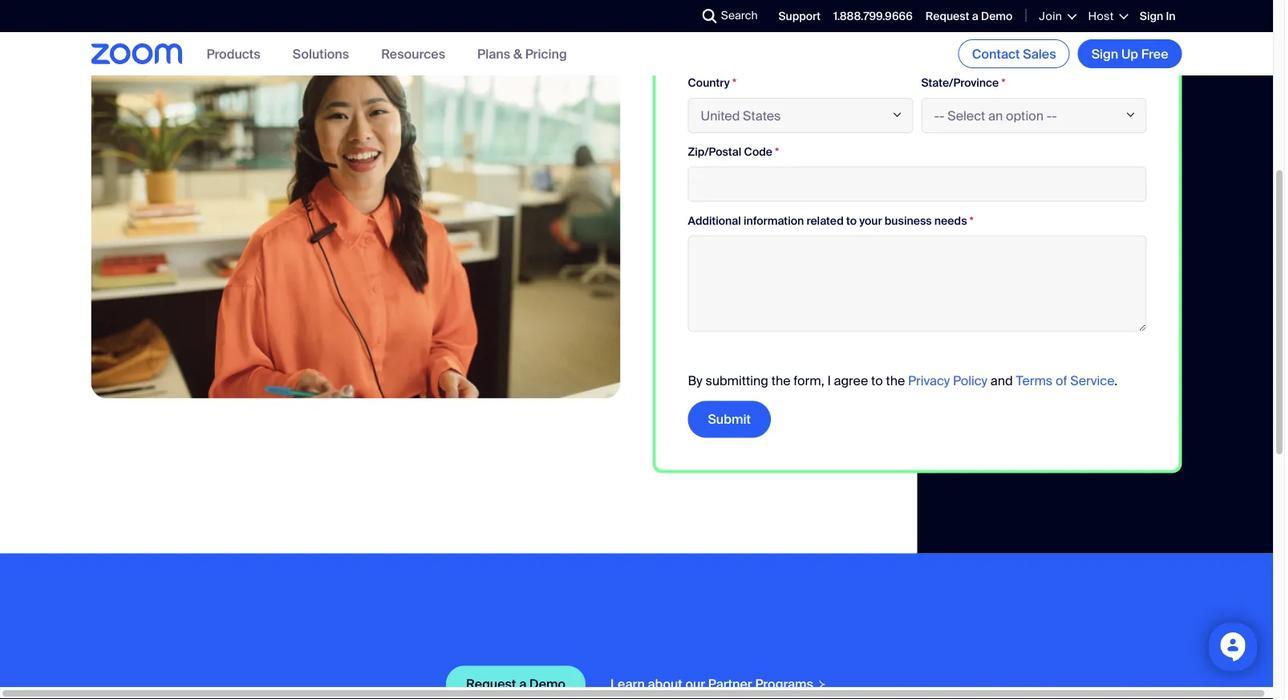 Task type: locate. For each thing, give the bounding box(es) containing it.
1 horizontal spatial to
[[872, 373, 883, 390]]

to left your
[[847, 214, 857, 228]]

phone *
[[922, 7, 962, 22]]

* right needs
[[970, 214, 974, 228]]

submit button
[[688, 401, 771, 438]]

0 horizontal spatial a
[[519, 676, 527, 693]]

None text field
[[688, 167, 1147, 202]]

terms of service link
[[1016, 373, 1115, 390]]

0 horizontal spatial request a demo
[[466, 676, 566, 693]]

sign in
[[1140, 9, 1176, 24]]

information
[[744, 214, 804, 228]]

1 vertical spatial demo
[[530, 676, 566, 693]]

plans & pricing
[[478, 45, 567, 62]]

*
[[777, 7, 781, 22], [958, 7, 962, 22], [733, 76, 737, 91], [1002, 76, 1006, 91], [775, 145, 780, 160], [970, 214, 974, 228]]

1 horizontal spatial a
[[973, 9, 979, 24]]

sales
[[1023, 45, 1057, 62]]

solutions button
[[293, 45, 349, 62]]

sign left in
[[1140, 9, 1164, 24]]

None text field
[[922, 29, 1147, 65], [688, 236, 1147, 332], [922, 29, 1147, 65], [688, 236, 1147, 332]]

join
[[1040, 9, 1063, 24]]

0 vertical spatial request a demo
[[926, 9, 1013, 24]]

request a demo link
[[926, 9, 1013, 24], [446, 666, 586, 699]]

a
[[973, 9, 979, 24], [519, 676, 527, 693]]

* down contact
[[1002, 76, 1006, 91]]

terms
[[1016, 373, 1053, 390]]

1 horizontal spatial demo
[[981, 9, 1013, 24]]

the left privacy
[[886, 373, 906, 390]]

contact sales
[[972, 45, 1057, 62]]

0 horizontal spatial sign
[[1092, 45, 1119, 62]]

customer support agent image
[[91, 2, 621, 399]]

submitting
[[706, 373, 769, 390]]

demo left learn
[[530, 676, 566, 693]]

search image
[[703, 9, 717, 23], [703, 9, 717, 23]]

1 vertical spatial to
[[872, 373, 883, 390]]

demo
[[981, 9, 1013, 24], [530, 676, 566, 693]]

1 vertical spatial request
[[466, 676, 516, 693]]

0 vertical spatial to
[[847, 214, 857, 228]]

0 vertical spatial request
[[926, 9, 970, 24]]

learn about our partner programs link
[[610, 676, 827, 693]]

learn about our partner programs
[[611, 676, 814, 693]]

code
[[744, 145, 773, 160]]

privacy
[[909, 373, 950, 390]]

policy
[[953, 373, 988, 390]]

1 horizontal spatial sign
[[1140, 9, 1164, 24]]

1 vertical spatial request a demo
[[466, 676, 566, 693]]

1 vertical spatial request a demo link
[[446, 666, 586, 699]]

1 horizontal spatial the
[[886, 373, 906, 390]]

service
[[1071, 373, 1115, 390]]

to
[[847, 214, 857, 228], [872, 373, 883, 390]]

the
[[772, 373, 791, 390], [886, 373, 906, 390]]

country *
[[688, 76, 737, 91]]

2 the from the left
[[886, 373, 906, 390]]

1 vertical spatial sign
[[1092, 45, 1119, 62]]

pricing
[[525, 45, 567, 62]]

by submitting the form, i agree to the privacy policy and terms of service .
[[688, 373, 1118, 390]]

products button
[[207, 45, 261, 62]]

about
[[648, 676, 683, 693]]

.
[[1115, 373, 1118, 390]]

request a demo
[[926, 9, 1013, 24], [466, 676, 566, 693]]

1 horizontal spatial request a demo
[[926, 9, 1013, 24]]

the left form, at the right bottom of the page
[[772, 373, 791, 390]]

1 horizontal spatial request a demo link
[[926, 9, 1013, 24]]

sign up free link
[[1078, 39, 1183, 68]]

sign
[[1140, 9, 1164, 24], [1092, 45, 1119, 62]]

join button
[[1040, 9, 1076, 24]]

submit
[[708, 411, 751, 428]]

in
[[1166, 9, 1176, 24]]

zoom logo image
[[91, 44, 183, 64]]

request
[[926, 9, 970, 24], [466, 676, 516, 693]]

solutions
[[293, 45, 349, 62]]

to right agree
[[872, 373, 883, 390]]

None search field
[[644, 3, 707, 29]]

0 horizontal spatial request a demo link
[[446, 666, 586, 699]]

contact
[[972, 45, 1020, 62]]

demo up contact
[[981, 9, 1013, 24]]

sign left up
[[1092, 45, 1119, 62]]

host
[[1089, 9, 1115, 24]]

0 vertical spatial demo
[[981, 9, 1013, 24]]

privacy policy link
[[909, 373, 988, 390]]

0 horizontal spatial the
[[772, 373, 791, 390]]

0 vertical spatial sign
[[1140, 9, 1164, 24]]



Task type: vqa. For each thing, say whether or not it's contained in the screenshot.
the rightmost Center
no



Task type: describe. For each thing, give the bounding box(es) containing it.
sign for sign in
[[1140, 9, 1164, 24]]

partner
[[709, 676, 753, 693]]

resources
[[381, 45, 446, 62]]

state/province
[[922, 76, 999, 91]]

country
[[688, 76, 730, 91]]

zip/postal
[[688, 145, 742, 160]]

0 horizontal spatial request
[[466, 676, 516, 693]]

plans & pricing link
[[478, 45, 567, 62]]

0 horizontal spatial demo
[[530, 676, 566, 693]]

plans
[[478, 45, 511, 62]]

1 vertical spatial a
[[519, 676, 527, 693]]

learn
[[611, 676, 645, 693]]

* right 'code'
[[775, 145, 780, 160]]

1 horizontal spatial request
[[926, 9, 970, 24]]

1 the from the left
[[772, 373, 791, 390]]

programs
[[756, 676, 814, 693]]

of
[[1056, 373, 1068, 390]]

products
[[207, 45, 261, 62]]

* right 'count' on the top right
[[777, 7, 781, 22]]

* right phone
[[958, 7, 962, 22]]

resources button
[[381, 45, 446, 62]]

* right country
[[733, 76, 737, 91]]

sign for sign up free
[[1092, 45, 1119, 62]]

0 vertical spatial a
[[973, 9, 979, 24]]

additional
[[688, 214, 741, 228]]

host button
[[1089, 9, 1127, 24]]

by
[[688, 373, 703, 390]]

related
[[807, 214, 844, 228]]

zip/postal code *
[[688, 145, 780, 160]]

support
[[779, 9, 821, 24]]

&
[[514, 45, 522, 62]]

contact sales link
[[959, 39, 1070, 68]]

our
[[686, 676, 706, 693]]

free
[[1142, 45, 1169, 62]]

1.888.799.9666 link
[[834, 9, 913, 24]]

0 vertical spatial request a demo link
[[926, 9, 1013, 24]]

employee
[[688, 7, 740, 22]]

sign in link
[[1140, 9, 1176, 24]]

1.888.799.9666
[[834, 9, 913, 24]]

sign up free
[[1092, 45, 1169, 62]]

additional information related to your business needs *
[[688, 214, 974, 228]]

0 horizontal spatial to
[[847, 214, 857, 228]]

support link
[[779, 9, 821, 24]]

phone
[[922, 7, 955, 22]]

search
[[721, 8, 758, 23]]

form,
[[794, 373, 825, 390]]

your
[[860, 214, 883, 228]]

business
[[885, 214, 932, 228]]

and
[[991, 373, 1013, 390]]

i
[[828, 373, 831, 390]]

needs
[[935, 214, 968, 228]]

employee count *
[[688, 7, 781, 22]]

up
[[1122, 45, 1139, 62]]

state/province *
[[922, 76, 1006, 91]]

count
[[743, 7, 775, 22]]

agree
[[834, 373, 869, 390]]



